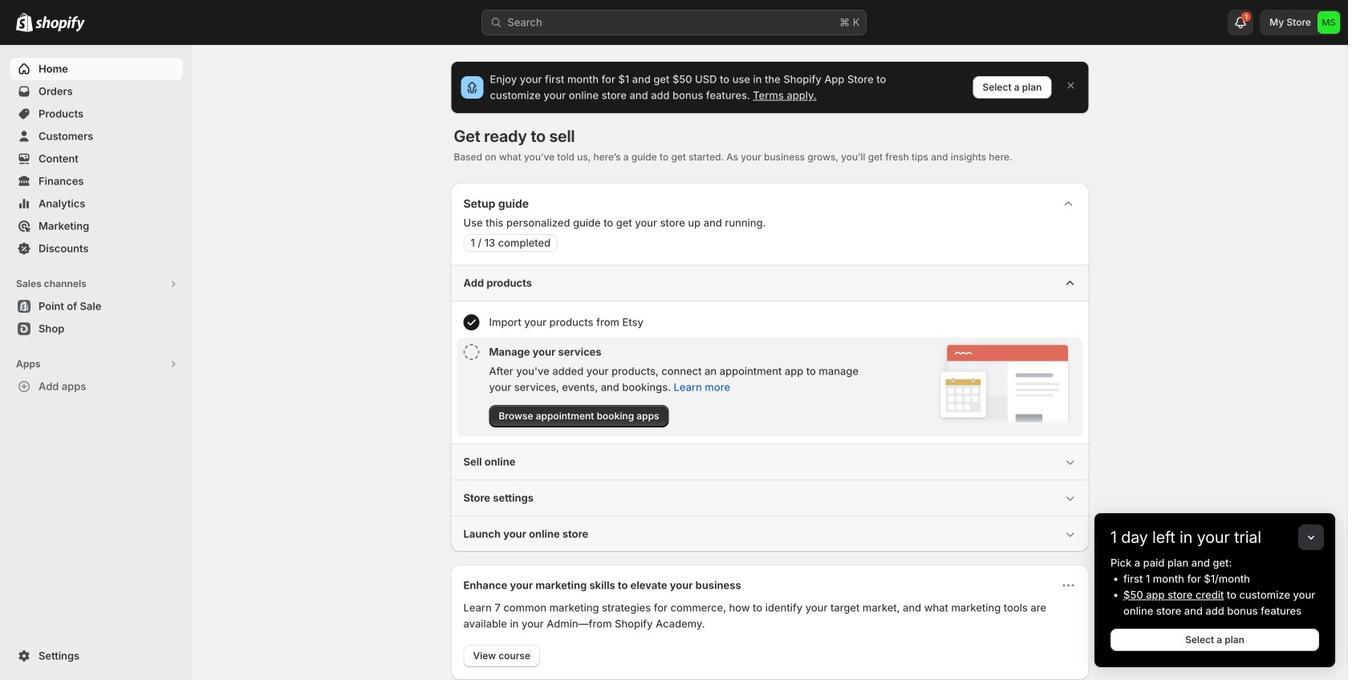 Task type: describe. For each thing, give the bounding box(es) containing it.
1 horizontal spatial shopify image
[[35, 16, 85, 32]]

0 horizontal spatial shopify image
[[16, 13, 33, 32]]

guide categories group
[[451, 265, 1089, 552]]

import your products from etsy group
[[457, 308, 1083, 337]]



Task type: vqa. For each thing, say whether or not it's contained in the screenshot.
Setup guide region
yes



Task type: locate. For each thing, give the bounding box(es) containing it.
add products group
[[451, 265, 1089, 444]]

mark import your products from etsy as not done image
[[463, 315, 479, 331]]

manage your services group
[[457, 338, 1083, 437]]

my store image
[[1318, 11, 1340, 34]]

shopify image
[[16, 13, 33, 32], [35, 16, 85, 32]]

mark manage your services as done image
[[463, 344, 479, 360]]

setup guide region
[[451, 183, 1089, 552]]



